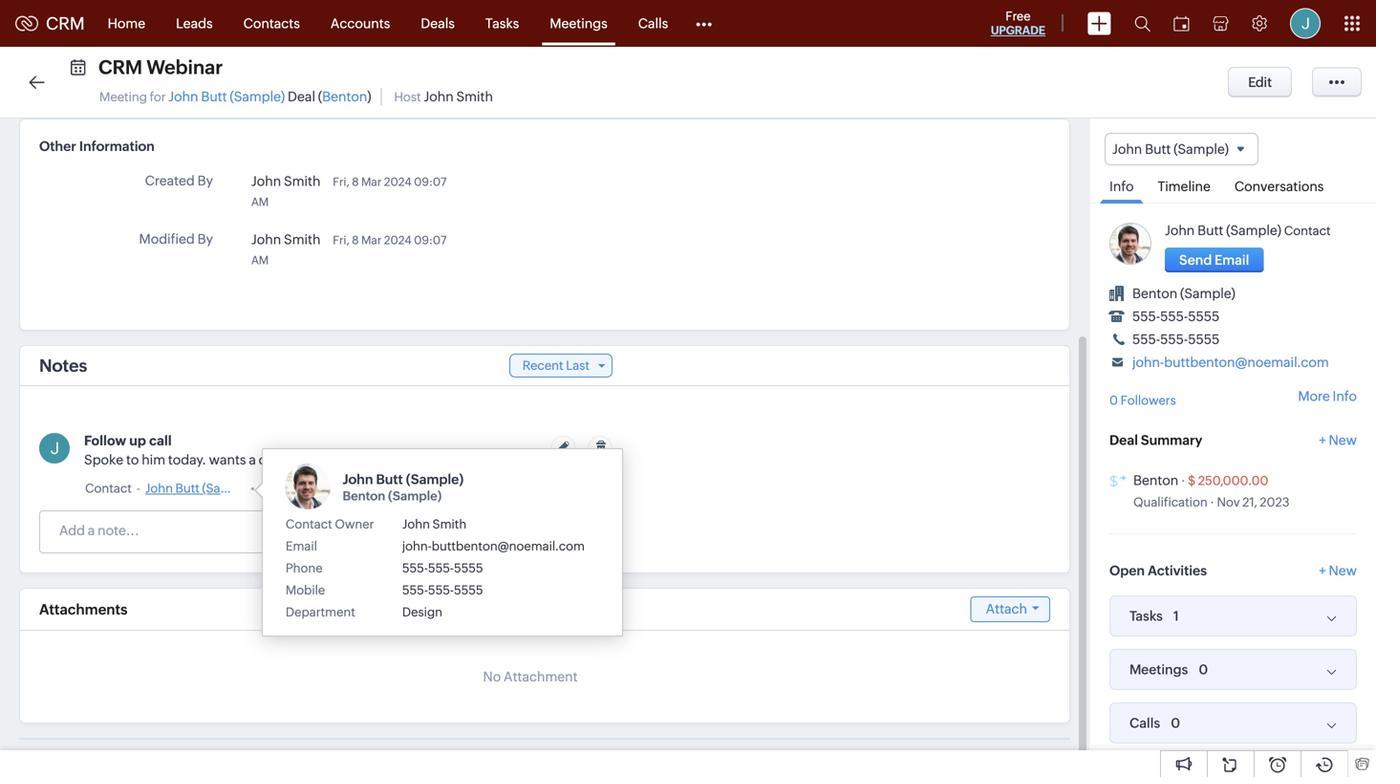 Task type: vqa. For each thing, say whether or not it's contained in the screenshot.
Contacts image
no



Task type: locate. For each thing, give the bounding box(es) containing it.
contact down conversations at the top right of the page
[[1285, 224, 1332, 238]]

2 horizontal spatial 0
[[1199, 662, 1209, 678]]

by right created
[[198, 173, 213, 188]]

None button
[[1229, 67, 1293, 98], [1166, 248, 1264, 273], [1229, 67, 1293, 98], [1166, 248, 1264, 273]]

new inside the + new link
[[1330, 433, 1358, 448]]

create menu element
[[1077, 0, 1124, 46]]

0 horizontal spatial info
[[1110, 179, 1134, 194]]

0 vertical spatial benton link
[[322, 89, 367, 104]]

2023
[[403, 481, 433, 496], [1261, 495, 1290, 510]]

attachment
[[504, 669, 578, 685]]

john-buttbenton@noemail.com link
[[1133, 355, 1330, 370]]

modified
[[139, 231, 195, 247]]

more info
[[1299, 389, 1358, 404]]

2024
[[384, 175, 412, 188], [384, 234, 412, 247]]

1 vertical spatial calls
[[1130, 716, 1161, 731]]

1 horizontal spatial nov
[[1218, 495, 1241, 510]]

1 2024 from the top
[[384, 175, 412, 188]]

·
[[1182, 474, 1186, 488], [1211, 495, 1215, 510]]

benton
[[322, 89, 367, 104], [1133, 286, 1178, 301], [1134, 473, 1179, 488], [343, 489, 386, 503]]

0 vertical spatial 2024
[[384, 175, 412, 188]]

0 vertical spatial john-buttbenton@noemail.com
[[1133, 355, 1330, 370]]

2 vertical spatial john smith
[[402, 517, 467, 532]]

0 horizontal spatial ·
[[1182, 474, 1186, 488]]

1 vertical spatial mar
[[361, 234, 382, 247]]

2 2024 from the top
[[384, 234, 412, 247]]

info link
[[1101, 166, 1144, 204]]

john butt (sample) link
[[169, 89, 285, 104], [1166, 223, 1282, 238], [343, 472, 464, 487], [145, 479, 253, 498]]

+ new
[[1320, 433, 1358, 448], [1320, 563, 1358, 579]]

0 horizontal spatial crm
[[46, 14, 85, 33]]

search element
[[1124, 0, 1163, 47]]

0 vertical spatial buttbenton@noemail.com
[[1165, 355, 1330, 370]]

buttbenton@noemail.com up more
[[1165, 355, 1330, 370]]

buttbenton@noemail.com
[[1165, 355, 1330, 370], [432, 539, 585, 554]]

butt up timeline "link"
[[1146, 142, 1172, 157]]

1 vertical spatial by
[[198, 231, 213, 247]]

deal down the 0 followers
[[1110, 433, 1139, 448]]

• right note
[[329, 481, 334, 496]]

open activities
[[1110, 563, 1208, 579]]

1 horizontal spatial john-buttbenton@noemail.com
[[1133, 355, 1330, 370]]

john- down john butt (sample) benton (sample)
[[402, 539, 432, 554]]

mar for created by
[[361, 175, 382, 188]]

accounts link
[[315, 0, 406, 46]]

2 8 from the top
[[352, 234, 359, 247]]

up
[[129, 433, 146, 448]]

1 vertical spatial deal
[[1110, 433, 1139, 448]]

john-
[[1133, 355, 1165, 370], [402, 539, 432, 554]]

8 for created by
[[352, 175, 359, 188]]

no attachment
[[483, 669, 578, 685]]

2 vertical spatial 0
[[1172, 716, 1181, 731]]

nov 20 2023
[[359, 481, 433, 496]]

0 horizontal spatial 2023
[[403, 481, 433, 496]]

2 + new from the top
[[1320, 563, 1358, 579]]

attach link
[[971, 597, 1051, 622]]

info right more
[[1333, 389, 1358, 404]]

add note link
[[265, 479, 319, 498]]

0 horizontal spatial john-buttbenton@noemail.com
[[402, 539, 585, 554]]

1 vertical spatial tasks
[[1130, 609, 1164, 624]]

2 am from the top
[[251, 254, 269, 267]]

contact up email
[[286, 517, 333, 532]]

2 + from the top
[[1320, 563, 1327, 579]]

john smith
[[251, 174, 321, 189], [251, 232, 321, 247], [402, 517, 467, 532]]

0 vertical spatial deal
[[288, 89, 316, 104]]

1 vertical spatial +
[[1320, 563, 1327, 579]]

1 vertical spatial 0
[[1199, 662, 1209, 678]]

1 vertical spatial benton link
[[1134, 473, 1179, 488]]

1 vertical spatial fri,
[[333, 234, 350, 247]]

tasks link
[[470, 0, 535, 46]]

1 vertical spatial + new
[[1320, 563, 1358, 579]]

0 vertical spatial mar
[[361, 175, 382, 188]]

0 vertical spatial 09:07
[[414, 175, 447, 188]]

john inside john butt (sample) benton (sample)
[[343, 472, 373, 487]]

1 horizontal spatial ·
[[1211, 495, 1215, 510]]

1 vertical spatial john-buttbenton@noemail.com
[[402, 539, 585, 554]]

2 new from the top
[[1330, 563, 1358, 579]]

8
[[352, 175, 359, 188], [352, 234, 359, 247]]

buttbenton@noemail.com down by john smith
[[432, 539, 585, 554]]

john- up followers
[[1133, 355, 1165, 370]]

3
[[315, 452, 323, 468]]

0
[[1110, 394, 1119, 408], [1199, 662, 1209, 678], [1172, 716, 1181, 731]]

1 horizontal spatial call
[[259, 452, 280, 468]]

home
[[108, 16, 145, 31]]

21,
[[1243, 495, 1258, 510]]

john-buttbenton@noemail.com down the benton (sample)
[[1133, 355, 1330, 370]]

more info link
[[1299, 389, 1358, 404]]

0 vertical spatial +
[[1320, 433, 1327, 448]]

john butt (sample) contact
[[1166, 223, 1332, 238]]

john right created by
[[251, 174, 281, 189]]

2023 right 21,
[[1261, 495, 1290, 510]]

profile image
[[1291, 8, 1321, 39]]

5555 up no
[[454, 583, 483, 598]]

by right modified
[[198, 231, 213, 247]]

0 for calls
[[1172, 716, 1181, 731]]

contact down the spoke
[[85, 481, 132, 496]]

butt down 'timeline'
[[1198, 223, 1224, 238]]

new
[[1330, 433, 1358, 448], [1330, 563, 1358, 579]]

1 horizontal spatial tasks
[[1130, 609, 1164, 624]]

1 horizontal spatial deal
[[1110, 433, 1139, 448]]

0 horizontal spatial •
[[250, 481, 255, 496]]

benton inside benton · $ 250,000.00 qualification · nov 21, 2023
[[1134, 473, 1179, 488]]

benton link left host
[[322, 89, 367, 104]]

2024 for modified by
[[384, 234, 412, 247]]

0 vertical spatial fri, 8 mar 2024 09:07 am
[[251, 175, 447, 208]]

timeline
[[1158, 179, 1211, 194]]

butt for john butt (sample) contact
[[1198, 223, 1224, 238]]

john right -
[[145, 481, 173, 496]]

1 horizontal spatial contact
[[286, 517, 333, 532]]

john down john butt (sample) benton (sample)
[[402, 517, 430, 532]]

0 vertical spatial new
[[1330, 433, 1358, 448]]

1 vertical spatial 8
[[352, 234, 359, 247]]

0 followers
[[1110, 394, 1177, 408]]

meeting
[[99, 90, 147, 104]]

1 horizontal spatial info
[[1333, 389, 1358, 404]]

1 vertical spatial am
[[251, 254, 269, 267]]

by for modified by
[[198, 231, 213, 247]]

1 horizontal spatial 2023
[[1261, 495, 1290, 510]]

butt left by
[[376, 472, 403, 487]]

meetings down 1
[[1130, 662, 1189, 678]]

0 vertical spatial am
[[251, 196, 269, 208]]

1 by from the top
[[198, 173, 213, 188]]

for
[[150, 90, 166, 104]]

by
[[198, 173, 213, 188], [198, 231, 213, 247]]

2 horizontal spatial contact
[[1285, 224, 1332, 238]]

•
[[250, 481, 255, 496], [329, 481, 334, 496]]

attach
[[986, 601, 1028, 617]]

2023 right '20'
[[403, 481, 433, 496]]

· left $
[[1182, 474, 1186, 488]]

tasks right deals
[[486, 16, 519, 31]]

fri,
[[333, 175, 350, 188], [333, 234, 350, 247]]

nov left '20'
[[359, 481, 382, 496]]

john butt (sample) link down today.
[[145, 479, 253, 498]]

1 vertical spatial 2024
[[384, 234, 412, 247]]

1 09:07 from the top
[[414, 175, 447, 188]]

by
[[438, 481, 452, 496]]

· down 250,000.00
[[1211, 495, 1215, 510]]

1 horizontal spatial buttbenton@noemail.com
[[1165, 355, 1330, 370]]

tasks
[[486, 16, 519, 31], [1130, 609, 1164, 624]]

0 vertical spatial tasks
[[486, 16, 519, 31]]

summary
[[1142, 433, 1203, 448]]

(sample)
[[230, 89, 285, 104], [1174, 142, 1230, 157], [1227, 223, 1282, 238], [1181, 286, 1236, 301], [406, 472, 464, 487], [202, 481, 253, 496], [388, 489, 442, 503]]

1 vertical spatial info
[[1333, 389, 1358, 404]]

butt
[[201, 89, 227, 104], [1146, 142, 1172, 157], [1198, 223, 1224, 238], [376, 472, 403, 487], [176, 481, 200, 496]]

by for created by
[[198, 173, 213, 188]]

(
[[318, 89, 322, 104]]

2 mar from the top
[[361, 234, 382, 247]]

butt inside john butt (sample) benton (sample)
[[376, 472, 403, 487]]

am for created by
[[251, 196, 269, 208]]

1 vertical spatial 09:07
[[414, 234, 447, 247]]

call
[[149, 433, 172, 448], [259, 452, 280, 468]]

0 horizontal spatial 0
[[1110, 394, 1119, 408]]

butt for john butt (sample) benton (sample)
[[376, 472, 403, 487]]

call right a at the left bottom
[[259, 452, 280, 468]]

john-buttbenton@noemail.com down by john smith
[[402, 539, 585, 554]]

call up him
[[149, 433, 172, 448]]

555-
[[1133, 309, 1161, 324], [1161, 309, 1189, 324], [1133, 332, 1161, 347], [1161, 332, 1189, 347], [402, 561, 428, 576], [428, 561, 454, 576], [402, 583, 428, 598], [428, 583, 454, 598]]

2 • from the left
[[329, 481, 334, 496]]

fri, for modified by
[[333, 234, 350, 247]]

john butt (sample)
[[1113, 142, 1230, 157]]

09:07
[[414, 175, 447, 188], [414, 234, 447, 247]]

John Butt (Sample) field
[[1105, 133, 1259, 166]]

0 vertical spatial info
[[1110, 179, 1134, 194]]

info down the john butt (sample)
[[1110, 179, 1134, 194]]

contact for contact owner
[[286, 517, 333, 532]]

0 vertical spatial meetings
[[550, 16, 608, 31]]

0 vertical spatial by
[[198, 173, 213, 188]]

followers
[[1121, 394, 1177, 408]]

mobile
[[286, 583, 325, 598]]

tasks left 1
[[1130, 609, 1164, 624]]

2 09:07 from the top
[[414, 234, 447, 247]]

nov
[[359, 481, 382, 496], [1218, 495, 1241, 510]]

butt inside field
[[1146, 142, 1172, 157]]

john butt (sample) link down webinar
[[169, 89, 285, 104]]

1 new from the top
[[1330, 433, 1358, 448]]

1 vertical spatial john smith
[[251, 232, 321, 247]]

deal
[[288, 89, 316, 104], [1110, 433, 1139, 448]]

1 vertical spatial meetings
[[1130, 662, 1189, 678]]

1 horizontal spatial •
[[329, 481, 334, 496]]

0 horizontal spatial benton link
[[322, 89, 367, 104]]

0 vertical spatial call
[[149, 433, 172, 448]]

1 horizontal spatial calls
[[1130, 716, 1161, 731]]

1 vertical spatial new
[[1330, 563, 1358, 579]]

2 vertical spatial contact
[[286, 517, 333, 532]]

crm up meeting
[[98, 56, 142, 78]]

1 + new from the top
[[1320, 433, 1358, 448]]

crm
[[46, 14, 85, 33], [98, 56, 142, 78]]

1 vertical spatial crm
[[98, 56, 142, 78]]

1 mar from the top
[[361, 175, 382, 188]]

info
[[1110, 179, 1134, 194], [1333, 389, 1358, 404]]

0 horizontal spatial calls
[[638, 16, 669, 31]]

1 vertical spatial contact
[[85, 481, 132, 496]]

am
[[251, 196, 269, 208], [251, 254, 269, 267]]

0 vertical spatial crm
[[46, 14, 85, 33]]

fri, 8 mar 2024 09:07 am
[[251, 175, 447, 208], [251, 234, 447, 267]]

info inside info link
[[1110, 179, 1134, 194]]

contact
[[1285, 224, 1332, 238], [85, 481, 132, 496], [286, 517, 333, 532]]

activities
[[1148, 563, 1208, 579]]

0 vertical spatial john smith
[[251, 174, 321, 189]]

1 vertical spatial fri, 8 mar 2024 09:07 am
[[251, 234, 447, 267]]

john smith for created by
[[251, 174, 321, 189]]

0 horizontal spatial contact
[[85, 481, 132, 496]]

2 fri, from the top
[[333, 234, 350, 247]]

1 horizontal spatial meetings
[[1130, 662, 1189, 678]]

09:07 for modified by
[[414, 234, 447, 247]]

john right host
[[424, 89, 454, 104]]

john down months
[[343, 472, 373, 487]]

other
[[39, 139, 76, 154]]

deal left (
[[288, 89, 316, 104]]

1 + from the top
[[1320, 433, 1327, 448]]

1 horizontal spatial crm
[[98, 56, 142, 78]]

1 8 from the top
[[352, 175, 359, 188]]

john up info link
[[1113, 142, 1143, 157]]

2023 inside benton · $ 250,000.00 qualification · nov 21, 2023
[[1261, 495, 1290, 510]]

mar for modified by
[[361, 234, 382, 247]]

0 horizontal spatial meetings
[[550, 16, 608, 31]]

crm right logo
[[46, 14, 85, 33]]

contact owner
[[286, 517, 374, 532]]

open
[[1110, 563, 1146, 579]]

• left add
[[250, 481, 255, 496]]

5555 down benton (sample) link
[[1189, 309, 1220, 324]]

1 fri, from the top
[[333, 175, 350, 188]]

1 am from the top
[[251, 196, 269, 208]]

benton link up qualification
[[1134, 473, 1179, 488]]

1 vertical spatial john-
[[402, 539, 432, 554]]

2 fri, 8 mar 2024 09:07 am from the top
[[251, 234, 447, 267]]

by john smith
[[438, 481, 521, 496]]

meetings left calls link
[[550, 16, 608, 31]]

0 horizontal spatial buttbenton@noemail.com
[[432, 539, 585, 554]]

1 fri, 8 mar 2024 09:07 am from the top
[[251, 175, 447, 208]]

0 vertical spatial 8
[[352, 175, 359, 188]]

0 vertical spatial john-
[[1133, 355, 1165, 370]]

5555
[[1189, 309, 1220, 324], [1189, 332, 1220, 347], [454, 561, 483, 576], [454, 583, 483, 598]]

more
[[1299, 389, 1331, 404]]

0 vertical spatial contact
[[1285, 224, 1332, 238]]

2 by from the top
[[198, 231, 213, 247]]

Other Modules field
[[684, 8, 725, 39]]

1 horizontal spatial 0
[[1172, 716, 1181, 731]]

0 horizontal spatial john-
[[402, 539, 432, 554]]

john-buttbenton@noemail.com
[[1133, 355, 1330, 370], [402, 539, 585, 554]]

0 vertical spatial fri,
[[333, 175, 350, 188]]

0 vertical spatial + new
[[1320, 433, 1358, 448]]

+
[[1320, 433, 1327, 448], [1320, 563, 1327, 579]]

john right by
[[457, 481, 484, 496]]

nov left 21,
[[1218, 495, 1241, 510]]

accounts
[[331, 16, 390, 31]]

1 vertical spatial buttbenton@noemail.com
[[432, 539, 585, 554]]



Task type: describe. For each thing, give the bounding box(es) containing it.
(sample) inside john butt (sample) field
[[1174, 142, 1230, 157]]

1 horizontal spatial benton link
[[1134, 473, 1179, 488]]

profile element
[[1279, 0, 1333, 46]]

modified by
[[139, 231, 213, 247]]

host
[[394, 90, 421, 104]]

search image
[[1135, 15, 1151, 32]]

no
[[483, 669, 501, 685]]

contacts
[[243, 16, 300, 31]]

crm for crm
[[46, 14, 85, 33]]

owner
[[335, 517, 374, 532]]

8 for modified by
[[352, 234, 359, 247]]

webinar
[[147, 56, 223, 78]]

0 vertical spatial calls
[[638, 16, 669, 31]]

benton inside john butt (sample) benton (sample)
[[343, 489, 386, 503]]

0 horizontal spatial nov
[[359, 481, 382, 496]]

contact inside the john butt (sample) contact
[[1285, 224, 1332, 238]]

fri, 8 mar 2024 09:07 am for modified by
[[251, 234, 447, 267]]

0 vertical spatial ·
[[1182, 474, 1186, 488]]

am for modified by
[[251, 254, 269, 267]]

deals
[[421, 16, 455, 31]]

department
[[286, 605, 356, 620]]

250,000.00
[[1199, 474, 1269, 488]]

20
[[385, 481, 400, 496]]

leads link
[[161, 0, 228, 46]]

0 horizontal spatial tasks
[[486, 16, 519, 31]]

created
[[145, 173, 195, 188]]

free upgrade
[[991, 9, 1046, 37]]

john right for
[[169, 89, 198, 104]]

free
[[1006, 9, 1031, 23]]

contacts link
[[228, 0, 315, 46]]

follow
[[84, 433, 126, 448]]

logo image
[[15, 16, 38, 31]]

timeline link
[[1149, 166, 1221, 203]]

benton (sample)
[[1133, 286, 1236, 301]]

0 horizontal spatial deal
[[288, 89, 316, 104]]

)
[[367, 89, 371, 104]]

host john smith
[[394, 89, 493, 104]]

him
[[142, 452, 165, 468]]

calls link
[[623, 0, 684, 46]]

last
[[566, 359, 590, 373]]

meetings link
[[535, 0, 623, 46]]

to
[[126, 452, 139, 468]]

today.
[[168, 452, 206, 468]]

months
[[326, 452, 373, 468]]

-
[[137, 481, 140, 496]]

qualification
[[1134, 495, 1208, 510]]

0 horizontal spatial call
[[149, 433, 172, 448]]

add
[[265, 481, 289, 496]]

Add a note... field
[[40, 521, 611, 540]]

information
[[79, 139, 155, 154]]

follow up call spoke to him today. wants a call after 3 months
[[84, 433, 373, 468]]

upgrade
[[991, 24, 1046, 37]]

other information
[[39, 139, 155, 154]]

john butt (sample) link down 'timeline'
[[1166, 223, 1282, 238]]

attachments
[[39, 601, 128, 618]]

leads
[[176, 16, 213, 31]]

+ new link
[[1320, 433, 1358, 458]]

email
[[286, 539, 317, 554]]

deal summary
[[1110, 433, 1203, 448]]

1 vertical spatial ·
[[1211, 495, 1215, 510]]

john right modified by
[[251, 232, 281, 247]]

contact for contact - john butt (sample) • add note •
[[85, 481, 132, 496]]

$
[[1188, 474, 1196, 488]]

fri, for created by
[[333, 175, 350, 188]]

after
[[283, 452, 312, 468]]

crm for crm webinar
[[98, 56, 142, 78]]

5555 up john-buttbenton@noemail.com link
[[1189, 332, 1220, 347]]

create menu image
[[1088, 12, 1112, 35]]

benton (sample) link
[[1133, 286, 1236, 301]]

john butt (sample) link down months
[[343, 472, 464, 487]]

note
[[291, 481, 319, 496]]

contact - john butt (sample) • add note •
[[85, 481, 334, 496]]

wants
[[209, 452, 246, 468]]

09:07 for created by
[[414, 175, 447, 188]]

butt down webinar
[[201, 89, 227, 104]]

fri, 8 mar 2024 09:07 am for created by
[[251, 175, 447, 208]]

nov inside benton · $ 250,000.00 qualification · nov 21, 2023
[[1218, 495, 1241, 510]]

butt down today.
[[176, 481, 200, 496]]

1
[[1174, 609, 1180, 624]]

john down 'timeline'
[[1166, 223, 1196, 238]]

phone
[[286, 561, 323, 576]]

benton · $ 250,000.00 qualification · nov 21, 2023
[[1134, 473, 1290, 510]]

home link
[[92, 0, 161, 46]]

john inside field
[[1113, 142, 1143, 157]]

conversations link
[[1226, 166, 1334, 203]]

notes
[[39, 356, 87, 376]]

1 vertical spatial call
[[259, 452, 280, 468]]

calendar image
[[1174, 16, 1190, 31]]

created by
[[145, 173, 213, 188]]

2024 for created by
[[384, 175, 412, 188]]

john butt (sample) benton (sample)
[[343, 472, 464, 503]]

spoke
[[84, 452, 123, 468]]

1 • from the left
[[250, 481, 255, 496]]

1 horizontal spatial john-
[[1133, 355, 1165, 370]]

deals link
[[406, 0, 470, 46]]

crm webinar
[[98, 56, 223, 78]]

a
[[249, 452, 256, 468]]

crm link
[[15, 14, 85, 33]]

0 for meetings
[[1199, 662, 1209, 678]]

conversations
[[1235, 179, 1325, 194]]

0 vertical spatial 0
[[1110, 394, 1119, 408]]

recent last
[[523, 359, 590, 373]]

recent
[[523, 359, 564, 373]]

meeting for john butt (sample) deal ( benton )
[[99, 89, 371, 104]]

design
[[402, 605, 443, 620]]

5555 down by john smith
[[454, 561, 483, 576]]

butt for john butt (sample)
[[1146, 142, 1172, 157]]

john smith for modified by
[[251, 232, 321, 247]]



